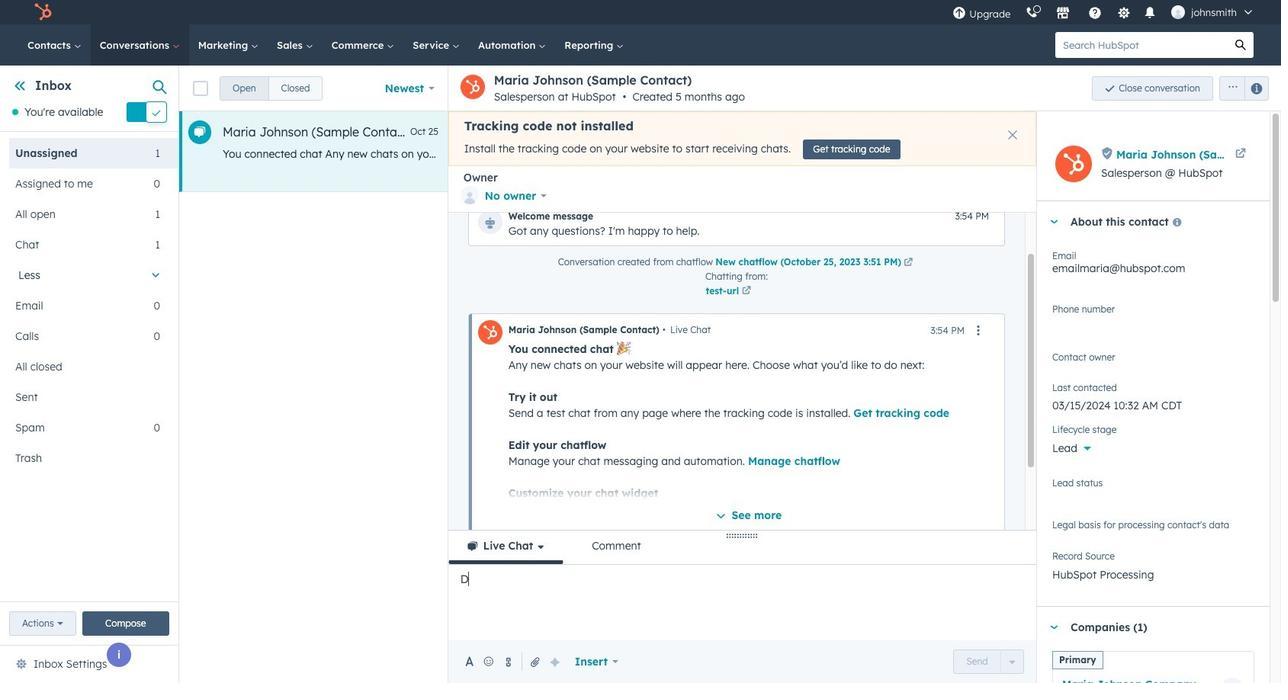 Task type: locate. For each thing, give the bounding box(es) containing it.
None text field
[[1053, 301, 1255, 332]]

2 horizontal spatial group
[[1213, 76, 1269, 100]]

menu
[[945, 0, 1263, 24]]

alert
[[448, 111, 1037, 166]]

marketplaces image
[[1057, 7, 1070, 21]]

Search HubSpot search field
[[1056, 32, 1228, 58]]

caret image
[[1049, 220, 1059, 224]]

main content
[[179, 66, 1281, 683]]

john smith image
[[1172, 5, 1185, 19]]

group
[[220, 76, 323, 100], [1213, 76, 1269, 100], [954, 650, 1024, 674]]

close image
[[1008, 130, 1017, 140]]

1 horizontal spatial group
[[954, 650, 1024, 674]]

link opens in a new window image
[[904, 256, 913, 270], [904, 259, 913, 268], [742, 287, 751, 296]]

None button
[[220, 76, 269, 100], [268, 76, 323, 100], [220, 76, 269, 100], [268, 76, 323, 100]]



Task type: describe. For each thing, give the bounding box(es) containing it.
you're available image
[[12, 109, 18, 115]]

caret image
[[1049, 626, 1059, 630]]

live chat from maria johnson (sample contact) with context you connected chat
any new chats on your website will appear here. choose what you'd like to do next:

try it out 
send a test chat from any page where the tracking code is installed: https://app.hubs row
[[179, 111, 1222, 192]]

0 horizontal spatial group
[[220, 76, 323, 100]]

-- text field
[[1053, 391, 1255, 416]]

link opens in a new window image
[[742, 284, 751, 298]]



Task type: vqa. For each thing, say whether or not it's contained in the screenshot.
the caret 'image' to the bottom
yes



